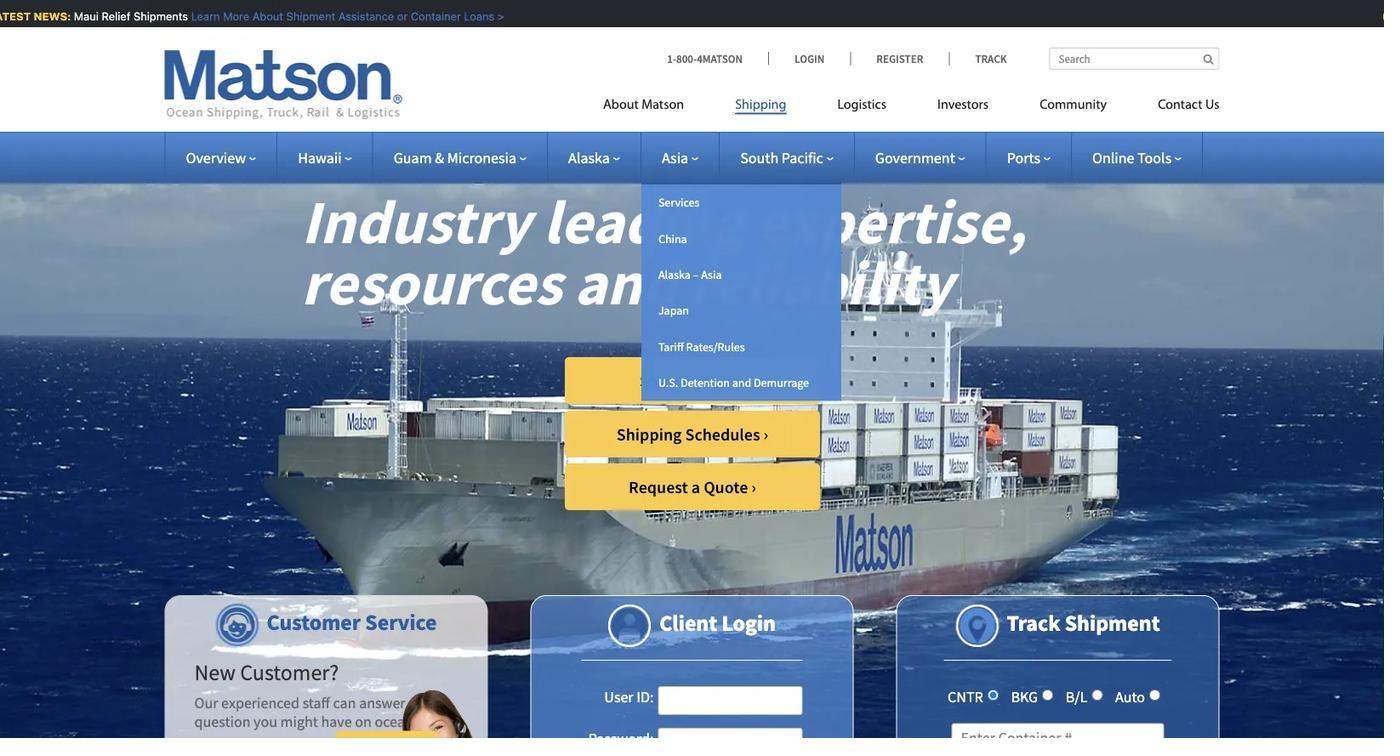 Task type: vqa. For each thing, say whether or not it's contained in the screenshot.
Matson's to the left
no



Task type: locate. For each thing, give the bounding box(es) containing it.
login up the shipping link
[[795, 51, 825, 66]]

your
[[676, 370, 709, 392]]

0 horizontal spatial and
[[575, 244, 677, 321]]

request
[[629, 477, 688, 498]]

quote
[[704, 477, 748, 498]]

ports
[[1008, 148, 1041, 167]]

maui relief shipments
[[68, 10, 185, 23]]

0 vertical spatial about
[[246, 10, 277, 23]]

resources
[[301, 244, 562, 321]]

about inside top menu navigation
[[604, 98, 639, 112]]

1 horizontal spatial shipment
[[1065, 609, 1161, 637]]

track shipment
[[1007, 609, 1161, 637]]

alaska
[[569, 148, 610, 167], [659, 267, 691, 282]]

services and
[[195, 735, 274, 739]]

1 vertical spatial login
[[722, 609, 776, 637]]

0 horizontal spatial asia
[[662, 148, 689, 167]]

car
[[713, 370, 738, 392]]

request a quote ›
[[629, 477, 757, 498]]

0 vertical spatial and
[[575, 244, 677, 321]]

1 horizontal spatial login
[[795, 51, 825, 66]]

logistics.
[[277, 735, 333, 739]]

› right schedules
[[764, 424, 769, 445]]

have
[[321, 713, 352, 732]]

0 vertical spatial alaska
[[569, 148, 610, 167]]

rates/rules
[[687, 339, 745, 355]]

CNTR radio
[[988, 690, 999, 701]]

online
[[1093, 148, 1135, 167]]

reliability
[[689, 244, 954, 321]]

micronesia
[[448, 148, 517, 167]]

track link
[[949, 51, 1007, 66]]

request a quote › link
[[565, 464, 821, 511]]

search image
[[1204, 53, 1214, 64]]

› right car
[[741, 370, 746, 392]]

0 vertical spatial ›
[[741, 370, 746, 392]]

›
[[741, 370, 746, 392], [764, 424, 769, 445], [752, 477, 757, 498]]

1 vertical spatial track
[[1007, 609, 1061, 637]]

china
[[659, 231, 688, 246]]

asia
[[662, 148, 689, 167], [702, 267, 722, 282]]

shipping up request
[[617, 424, 682, 445]]

1 horizontal spatial ›
[[752, 477, 757, 498]]

asia inside the alaska – asia link
[[702, 267, 722, 282]]

detention
[[681, 375, 730, 391]]

1 horizontal spatial asia
[[702, 267, 722, 282]]

0 horizontal spatial shipment
[[280, 10, 329, 23]]

service
[[365, 609, 437, 636]]

1 vertical spatial about
[[604, 98, 639, 112]]

alaska for alaska – asia
[[659, 267, 691, 282]]

ocean
[[375, 713, 413, 732]]

south pacific link
[[741, 148, 834, 167]]

0 horizontal spatial alaska
[[569, 148, 610, 167]]

answer
[[359, 694, 406, 713]]

client
[[660, 609, 718, 637]]

overview
[[186, 148, 246, 167]]

learn
[[185, 10, 214, 23]]

track up investors
[[976, 51, 1007, 66]]

B/L radio
[[1092, 690, 1104, 701]]

our experienced staff can answer any question you might have on ocean services and logistics.
[[195, 694, 432, 739]]

shipment left assistance
[[280, 10, 329, 23]]

track for track link
[[976, 51, 1007, 66]]

alaska down about matson
[[569, 148, 610, 167]]

Auto radio
[[1150, 690, 1161, 701]]

shipping up south in the top of the page
[[736, 98, 787, 112]]

leading
[[543, 183, 744, 260]]

learn more about shipment assistance or container loans > link
[[185, 10, 498, 23]]

alaska – asia link
[[642, 257, 842, 293]]

shipment up b/l option
[[1065, 609, 1161, 637]]

staff
[[303, 694, 330, 713]]

2 vertical spatial ›
[[752, 477, 757, 498]]

login right client
[[722, 609, 776, 637]]

learn more about shipment assistance or container loans >
[[185, 10, 498, 23]]

new
[[195, 659, 236, 687]]

about
[[246, 10, 277, 23], [604, 98, 639, 112]]

› right quote
[[752, 477, 757, 498]]

0 vertical spatial track
[[976, 51, 1007, 66]]

1 vertical spatial ›
[[764, 424, 769, 445]]

tariff rates/rules link
[[642, 329, 842, 365]]

0 horizontal spatial login
[[722, 609, 776, 637]]

None search field
[[1050, 48, 1220, 70]]

track up bkg option
[[1007, 609, 1061, 637]]

services link
[[642, 185, 842, 221]]

1 vertical spatial asia
[[702, 267, 722, 282]]

1 vertical spatial alaska
[[659, 267, 691, 282]]

alaska left – at top right
[[659, 267, 691, 282]]

on
[[355, 713, 372, 732]]

1 vertical spatial shipping
[[617, 424, 682, 445]]

1 horizontal spatial and
[[733, 375, 752, 391]]

register
[[877, 51, 924, 66]]

customer service
[[267, 609, 437, 636]]

about right more
[[246, 10, 277, 23]]

japan link
[[642, 293, 842, 329]]

u.s.
[[659, 375, 679, 391]]

blue matson logo with ocean, shipping, truck, rail and logistics written beneath it. image
[[165, 50, 403, 120]]

and
[[575, 244, 677, 321], [733, 375, 752, 391]]

bkg
[[1012, 688, 1039, 707]]

1-
[[667, 51, 677, 66]]

shipping inside top menu navigation
[[736, 98, 787, 112]]

asia right – at top right
[[702, 267, 722, 282]]

about left matson
[[604, 98, 639, 112]]

>
[[492, 10, 498, 23]]

user id:
[[605, 688, 654, 707]]

asia up services
[[662, 148, 689, 167]]

0 horizontal spatial shipping
[[617, 424, 682, 445]]

schedules
[[686, 424, 761, 445]]

guam & micronesia link
[[394, 148, 527, 167]]

about matson link
[[604, 90, 710, 125]]

pacific
[[782, 148, 824, 167]]

0 vertical spatial shipping
[[736, 98, 787, 112]]

client login
[[660, 609, 776, 637]]

0 horizontal spatial about
[[246, 10, 277, 23]]

online tools
[[1093, 148, 1172, 167]]

image of smiling customer service agent ready to help. image
[[391, 691, 488, 739]]

0 horizontal spatial ›
[[741, 370, 746, 392]]

assistance
[[332, 10, 388, 23]]

1 vertical spatial and
[[733, 375, 752, 391]]

1 horizontal spatial alaska
[[659, 267, 691, 282]]

shipping
[[736, 98, 787, 112], [617, 424, 682, 445]]

1 horizontal spatial shipping
[[736, 98, 787, 112]]

1 horizontal spatial about
[[604, 98, 639, 112]]

question
[[195, 713, 251, 732]]



Task type: describe. For each thing, give the bounding box(es) containing it.
our
[[195, 694, 218, 713]]

User ID: text field
[[658, 687, 803, 716]]

–
[[693, 267, 699, 282]]

tools
[[1138, 148, 1172, 167]]

4matson
[[697, 51, 743, 66]]

logistics
[[838, 98, 887, 112]]

community link
[[1015, 90, 1133, 125]]

container
[[405, 10, 455, 23]]

loans
[[458, 10, 488, 23]]

› for request a quote ›
[[752, 477, 757, 498]]

about matson
[[604, 98, 685, 112]]

a
[[692, 477, 701, 498]]

matson
[[642, 98, 685, 112]]

government link
[[876, 148, 966, 167]]

ship your car ›
[[640, 370, 746, 392]]

hawaii link
[[298, 148, 352, 167]]

register link
[[851, 51, 949, 66]]

japan
[[659, 303, 689, 319]]

BKG radio
[[1043, 690, 1054, 701]]

2 horizontal spatial ›
[[764, 424, 769, 445]]

shipping for shipping
[[736, 98, 787, 112]]

1-800-4matson
[[667, 51, 743, 66]]

shipping schedules ›
[[617, 424, 769, 445]]

demurrage
[[754, 375, 810, 391]]

ship
[[640, 370, 673, 392]]

industry
[[301, 183, 531, 260]]

u.s. detention and demurrage link
[[642, 365, 842, 401]]

contact us link
[[1133, 90, 1220, 125]]

china link
[[642, 221, 842, 257]]

shipping link
[[710, 90, 812, 125]]

Enter Container # text field
[[952, 724, 1165, 739]]

asia link
[[662, 148, 699, 167]]

shipping for shipping schedules ›
[[617, 424, 682, 445]]

1-800-4matson link
[[667, 51, 769, 66]]

government
[[876, 148, 956, 167]]

1 vertical spatial shipment
[[1065, 609, 1161, 637]]

ship your car › link
[[565, 358, 821, 404]]

guam
[[394, 148, 432, 167]]

0 vertical spatial shipment
[[280, 10, 329, 23]]

0 vertical spatial asia
[[662, 148, 689, 167]]

800-
[[677, 51, 697, 66]]

contact
[[1159, 98, 1203, 112]]

logistics link
[[812, 90, 913, 125]]

user
[[605, 688, 634, 707]]

ports link
[[1008, 148, 1051, 167]]

new customer?
[[195, 659, 339, 687]]

can
[[333, 694, 356, 713]]

auto
[[1116, 688, 1146, 707]]

community
[[1040, 98, 1108, 112]]

hawaii
[[298, 148, 342, 167]]

and inside industry leading expertise, resources and reliability
[[575, 244, 677, 321]]

south pacific
[[741, 148, 824, 167]]

any
[[409, 694, 432, 713]]

alaska – asia
[[659, 267, 722, 282]]

experienced
[[221, 694, 300, 713]]

track for track shipment
[[1007, 609, 1061, 637]]

alaska for alaska
[[569, 148, 610, 167]]

Search search field
[[1050, 48, 1220, 70]]

cntr
[[948, 688, 984, 707]]

&
[[435, 148, 444, 167]]

Password: password field
[[658, 729, 803, 739]]

or
[[391, 10, 402, 23]]

shipments
[[127, 10, 182, 23]]

relief
[[95, 10, 124, 23]]

tariff
[[659, 339, 684, 355]]

alaska link
[[569, 148, 620, 167]]

us
[[1206, 98, 1220, 112]]

south
[[741, 148, 779, 167]]

overview link
[[186, 148, 256, 167]]

you
[[254, 713, 277, 732]]

online tools link
[[1093, 148, 1183, 167]]

customer
[[267, 609, 361, 636]]

shipping schedules › link
[[565, 411, 821, 458]]

contact us
[[1159, 98, 1220, 112]]

more
[[217, 10, 243, 23]]

u.s. detention and demurrage
[[659, 375, 810, 391]]

guam & micronesia
[[394, 148, 517, 167]]

id:
[[637, 688, 654, 707]]

tariff rates/rules
[[659, 339, 745, 355]]

investors link
[[913, 90, 1015, 125]]

top menu navigation
[[604, 90, 1220, 125]]

0 vertical spatial login
[[795, 51, 825, 66]]

b/l
[[1066, 688, 1088, 707]]

› for ship your car ›
[[741, 370, 746, 392]]

might
[[281, 713, 318, 732]]

maui
[[68, 10, 92, 23]]



